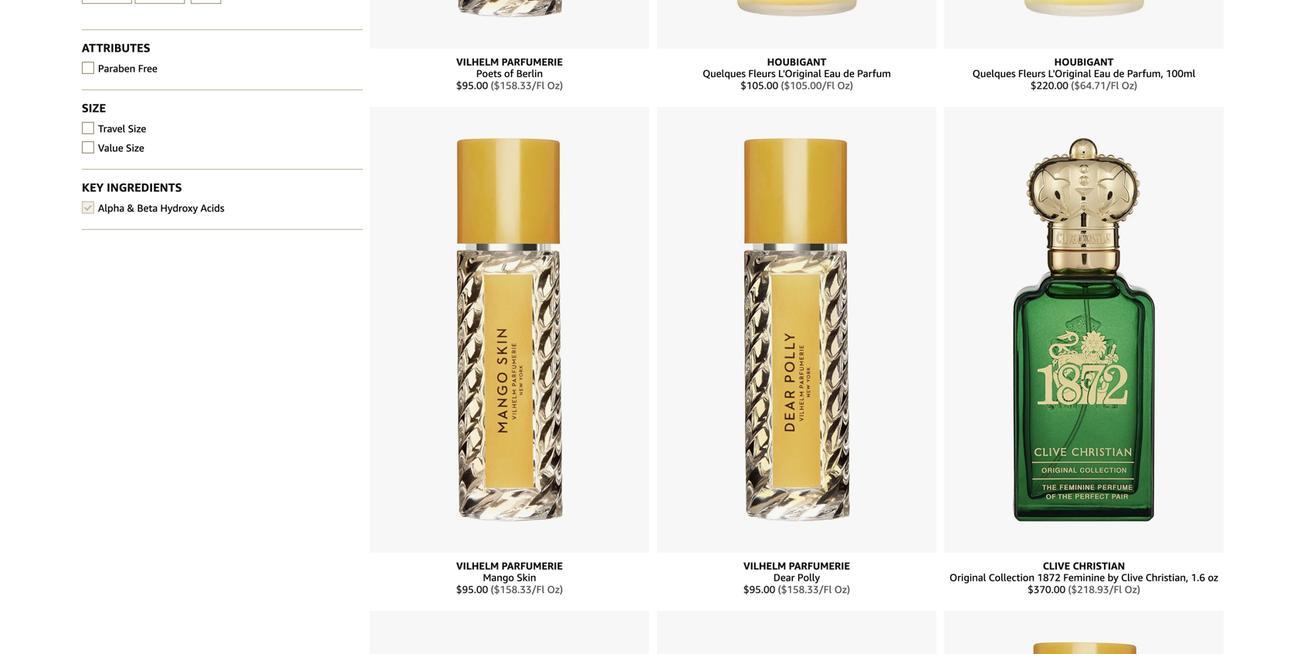 Task type: describe. For each thing, give the bounding box(es) containing it.
vilhelm parfumerie, dear polly image
[[744, 138, 850, 522]]

ingredients
[[107, 181, 182, 195]]

houbigant, quelques fleurs l'original eau de parfum, 100ml image
[[1023, 0, 1145, 18]]

clive
[[1121, 572, 1143, 584]]

2 $105.00 from the left
[[784, 79, 822, 91]]

$64.71
[[1074, 79, 1106, 91]]

oz) inside houbigant quelques fleurs l'original eau de parfum, 100ml $220.00 ( $64.71 /fl oz)
[[1122, 79, 1137, 91]]

vilhelm parfumerie poets of berlin $95.00 ( $158.33 /fl oz)
[[456, 56, 563, 91]]

poets of berlin link
[[476, 68, 543, 79]]

houbigant for (
[[1054, 56, 1114, 68]]

/fl inside vilhelm parfumerie poets of berlin $95.00 ( $158.33 /fl oz)
[[532, 79, 545, 91]]

houbigant quelques fleurs l'original eau de parfum, 100ml $220.00 ( $64.71 /fl oz)
[[973, 56, 1196, 91]]

collection
[[989, 572, 1035, 584]]

christian,
[[1146, 572, 1189, 584]]

parfum
[[857, 68, 891, 79]]

$158.33 for vilhelm parfumerie mango skin $95.00 ( $158.33 /fl oz)
[[494, 584, 532, 596]]

alpha
[[98, 202, 125, 214]]

key
[[82, 181, 104, 195]]

original collection 1872 feminine by clive christian, 1.6 oz link
[[950, 572, 1219, 584]]

/fl inside vilhelm parfumerie mango skin $95.00 ( $158.33 /fl oz)
[[532, 584, 545, 596]]

oz) inside the clive christian original collection 1872 feminine by clive christian, 1.6 oz $370.00 ( $218.93 /fl oz)
[[1125, 584, 1140, 596]]

travel
[[98, 123, 125, 135]]

alpha & beta hydroxy acids link
[[82, 201, 224, 216]]

$95.00 inside vilhelm parfumerie poets of berlin $95.00 ( $158.33 /fl oz)
[[456, 79, 488, 91]]

dear
[[774, 572, 795, 584]]

clive
[[1043, 561, 1070, 573]]

l'original for $220.00
[[1048, 68, 1091, 79]]

checkbox image for travel size
[[82, 122, 94, 134]]

quelques fleurs l'original eau de parfum, 100ml link
[[973, 68, 1196, 79]]

paraben free link
[[82, 61, 157, 76]]

vilhelm parfumerie, mango skin image
[[456, 138, 563, 522]]

size for value size
[[126, 142, 144, 154]]

1 $105.00 from the left
[[741, 79, 778, 91]]

oz) inside vilhelm parfumerie poets of berlin $95.00 ( $158.33 /fl oz)
[[547, 79, 563, 91]]

hydroxy
[[160, 202, 198, 214]]

de for /fl
[[1113, 68, 1125, 79]]

eau for $64.71
[[1094, 68, 1111, 79]]

( inside houbigant quelques fleurs l'original eau de parfum, 100ml $220.00 ( $64.71 /fl oz)
[[1071, 79, 1074, 91]]

travel size
[[98, 123, 146, 135]]

parfumerie for dear polly
[[789, 561, 850, 573]]

fleurs for $105.00
[[748, 68, 776, 79]]

( inside vilhelm parfumerie mango skin $95.00 ( $158.33 /fl oz)
[[491, 584, 494, 596]]

parfum,
[[1127, 68, 1163, 79]]

Min text field
[[82, 0, 132, 4]]

original
[[950, 572, 986, 584]]

&
[[127, 202, 135, 214]]

vilhelm for dear polly
[[744, 561, 786, 573]]

by
[[1108, 572, 1119, 584]]

/fl inside houbigant quelques fleurs l'original eau de parfum, 100ml $220.00 ( $64.71 /fl oz)
[[1106, 79, 1119, 91]]

$158.33 inside vilhelm parfumerie poets of berlin $95.00 ( $158.33 /fl oz)
[[494, 79, 532, 91]]

de for oz)
[[843, 68, 855, 79]]

mango skin link
[[483, 572, 536, 584]]

alpha & beta hydroxy acids
[[98, 202, 224, 214]]

fleurs for $220.00
[[1018, 68, 1046, 79]]

$370.00
[[1028, 584, 1066, 596]]

/fl inside the clive christian original collection 1872 feminine by clive christian, 1.6 oz $370.00 ( $218.93 /fl oz)
[[1109, 584, 1122, 596]]

dear polly link
[[774, 572, 820, 584]]

berlin
[[516, 68, 543, 79]]

oz) inside vilhelm parfumerie dear polly $95.00 ( $158.33 /fl oz)
[[834, 584, 850, 596]]

vilhelm for mango skin
[[456, 561, 499, 573]]

oz) inside vilhelm parfumerie mango skin $95.00 ( $158.33 /fl oz)
[[547, 584, 563, 596]]

value size link
[[82, 140, 144, 155]]

checkbox image for alpha
[[82, 202, 94, 214]]

polly
[[798, 572, 820, 584]]

size for travel size
[[128, 123, 146, 135]]



Task type: locate. For each thing, give the bounding box(es) containing it.
1 houbigant from the left
[[767, 56, 827, 68]]

houbigant inside houbigant quelques fleurs l'original eau de parfum, 100ml $220.00 ( $64.71 /fl oz)
[[1054, 56, 1114, 68]]

parfumerie inside vilhelm parfumerie mango skin $95.00 ( $158.33 /fl oz)
[[502, 561, 563, 573]]

( inside the clive christian original collection 1872 feminine by clive christian, 1.6 oz $370.00 ( $218.93 /fl oz)
[[1068, 584, 1071, 596]]

1 quelques from the left
[[703, 68, 746, 79]]

christian
[[1073, 561, 1125, 573]]

quelques for quelques fleurs l'original eau de parfum, 100ml
[[973, 68, 1016, 79]]

vilhelm parfumerie dear polly $95.00 ( $158.33 /fl oz)
[[744, 561, 850, 596]]

1 horizontal spatial $105.00
[[784, 79, 822, 91]]

$158.33 inside vilhelm parfumerie mango skin $95.00 ( $158.33 /fl oz)
[[494, 584, 532, 596]]

$95.00 left polly
[[744, 584, 775, 596]]

vilhelm left skin
[[456, 561, 499, 573]]

checkbox image
[[82, 62, 94, 74], [82, 202, 94, 214]]

parfumerie for poets of berlin
[[502, 56, 563, 68]]

oz) right by
[[1125, 584, 1140, 596]]

vilhelm
[[456, 56, 499, 68], [456, 561, 499, 573], [744, 561, 786, 573]]

( inside vilhelm parfumerie poets of berlin $95.00 ( $158.33 /fl oz)
[[491, 79, 494, 91]]

1 vertical spatial checkbox image
[[82, 141, 94, 154]]

/fl right mango
[[532, 584, 545, 596]]

1 de from the left
[[843, 68, 855, 79]]

$95.00
[[456, 79, 488, 91], [456, 584, 488, 596], [744, 584, 775, 596]]

2 quelques from the left
[[973, 68, 1016, 79]]

de left parfum
[[843, 68, 855, 79]]

1 horizontal spatial eau
[[1094, 68, 1111, 79]]

eau left parfum,
[[1094, 68, 1111, 79]]

0 horizontal spatial de
[[843, 68, 855, 79]]

eau inside houbigant quelques fleurs l'original eau de parfum, 100ml $220.00 ( $64.71 /fl oz)
[[1094, 68, 1111, 79]]

0 horizontal spatial l'original
[[778, 68, 821, 79]]

parfumerie for mango skin
[[502, 561, 563, 573]]

2 checkbox image from the top
[[82, 141, 94, 154]]

eau left parfum
[[824, 68, 841, 79]]

l'original inside houbigant quelques fleurs l'original eau de parfum $105.00 ( $105.00 /fl oz)
[[778, 68, 821, 79]]

value
[[98, 142, 123, 154]]

2 l'original from the left
[[1048, 68, 1091, 79]]

key ingredients
[[82, 181, 182, 195]]

1 horizontal spatial houbigant
[[1054, 56, 1114, 68]]

quelques for quelques fleurs l'original eau de parfum
[[703, 68, 746, 79]]

0 horizontal spatial quelques
[[703, 68, 746, 79]]

l'original
[[778, 68, 821, 79], [1048, 68, 1091, 79]]

quelques inside houbigant quelques fleurs l'original eau de parfum, 100ml $220.00 ( $64.71 /fl oz)
[[973, 68, 1016, 79]]

checkbox image inside paraben free "link"
[[82, 62, 94, 74]]

0 horizontal spatial fleurs
[[748, 68, 776, 79]]

fleurs
[[748, 68, 776, 79], [1018, 68, 1046, 79]]

2 eau from the left
[[1094, 68, 1111, 79]]

1 vertical spatial size
[[128, 123, 146, 135]]

l'original down the houbigant, quelques fleurs l'original eau de parfum, 100ml image
[[1048, 68, 1091, 79]]

1 eau from the left
[[824, 68, 841, 79]]

size down travel size
[[126, 142, 144, 154]]

houbigant quelques fleurs l'original eau de parfum $105.00 ( $105.00 /fl oz)
[[703, 56, 891, 91]]

quelques inside houbigant quelques fleurs l'original eau de parfum $105.00 ( $105.00 /fl oz)
[[703, 68, 746, 79]]

of
[[504, 68, 514, 79]]

attributes
[[82, 41, 150, 55]]

de inside houbigant quelques fleurs l'original eau de parfum, 100ml $220.00 ( $64.71 /fl oz)
[[1113, 68, 1125, 79]]

eau inside houbigant quelques fleurs l'original eau de parfum $105.00 ( $105.00 /fl oz)
[[824, 68, 841, 79]]

/fl right the dear
[[819, 584, 832, 596]]

de inside houbigant quelques fleurs l'original eau de parfum $105.00 ( $105.00 /fl oz)
[[843, 68, 855, 79]]

checkbox image left paraben at the top left of the page
[[82, 62, 94, 74]]

vilhelm left polly
[[744, 561, 786, 573]]

0 horizontal spatial houbigant
[[767, 56, 827, 68]]

$218.93
[[1071, 584, 1109, 596]]

$105.00
[[741, 79, 778, 91], [784, 79, 822, 91]]

/fl left parfum,
[[1106, 79, 1119, 91]]

fleurs down houbigant, quelques fleurs l'original eau de parfum image
[[748, 68, 776, 79]]

paraben
[[98, 63, 135, 74]]

eau for /fl
[[824, 68, 841, 79]]

houbigant inside houbigant quelques fleurs l'original eau de parfum $105.00 ( $105.00 /fl oz)
[[767, 56, 827, 68]]

free
[[138, 63, 157, 74]]

parfumerie inside vilhelm parfumerie dear polly $95.00 ( $158.33 /fl oz)
[[789, 561, 850, 573]]

checkbox image
[[82, 122, 94, 134], [82, 141, 94, 154]]

l'original inside houbigant quelques fleurs l'original eau de parfum, 100ml $220.00 ( $64.71 /fl oz)
[[1048, 68, 1091, 79]]

0 vertical spatial checkbox image
[[82, 122, 94, 134]]

/fl right of
[[532, 79, 545, 91]]

2 de from the left
[[1113, 68, 1125, 79]]

vilhelm parfumerie mango skin $95.00 ( $158.33 /fl oz)
[[456, 561, 563, 596]]

checkbox image for value size
[[82, 141, 94, 154]]

$95.00 left skin
[[456, 584, 488, 596]]

checkbox image inside alpha & beta hydroxy acids link
[[82, 202, 94, 214]]

value size
[[98, 142, 144, 154]]

mango
[[483, 572, 514, 584]]

1872
[[1037, 572, 1061, 584]]

/fl inside houbigant quelques fleurs l'original eau de parfum $105.00 ( $105.00 /fl oz)
[[822, 79, 835, 91]]

travel size link
[[82, 121, 146, 136]]

fleurs left $64.71
[[1018, 68, 1046, 79]]

100ml
[[1166, 68, 1196, 79]]

$95.00 left of
[[456, 79, 488, 91]]

houbigant
[[767, 56, 827, 68], [1054, 56, 1114, 68]]

/fl
[[532, 79, 545, 91], [822, 79, 835, 91], [1106, 79, 1119, 91], [532, 584, 545, 596], [819, 584, 832, 596], [1109, 584, 1122, 596]]

0 horizontal spatial $105.00
[[741, 79, 778, 91]]

clive christian original collection 1872 feminine by clive christian, 1.6 oz $370.00 ( $218.93 /fl oz)
[[950, 561, 1219, 596]]

original collection 1872 feminine by clive christian, 1.6 oz image
[[1013, 138, 1156, 522]]

oz) right polly
[[834, 584, 850, 596]]

1 horizontal spatial quelques
[[973, 68, 1016, 79]]

size up value size
[[128, 123, 146, 135]]

oz) right $64.71
[[1122, 79, 1137, 91]]

1 l'original from the left
[[778, 68, 821, 79]]

oz) inside houbigant quelques fleurs l'original eau de parfum $105.00 ( $105.00 /fl oz)
[[837, 79, 853, 91]]

( inside houbigant quelques fleurs l'original eau de parfum $105.00 ( $105.00 /fl oz)
[[781, 79, 784, 91]]

paraben free
[[98, 63, 157, 74]]

vilhelm inside vilhelm parfumerie dear polly $95.00 ( $158.33 /fl oz)
[[744, 561, 786, 573]]

oz
[[1208, 572, 1219, 584]]

houbigant up $64.71
[[1054, 56, 1114, 68]]

fleurs inside houbigant quelques fleurs l'original eau de parfum $105.00 ( $105.00 /fl oz)
[[748, 68, 776, 79]]

0 vertical spatial checkbox image
[[82, 62, 94, 74]]

/fl down christian
[[1109, 584, 1122, 596]]

oz) left parfum
[[837, 79, 853, 91]]

Max text field
[[135, 0, 185, 4]]

oz) right berlin
[[547, 79, 563, 91]]

oz) right skin
[[547, 584, 563, 596]]

$158.33 for vilhelm parfumerie dear polly $95.00 ( $158.33 /fl oz)
[[781, 584, 819, 596]]

vilhelm for poets of berlin
[[456, 56, 499, 68]]

poets
[[476, 68, 502, 79]]

(
[[491, 79, 494, 91], [781, 79, 784, 91], [1071, 79, 1074, 91], [491, 584, 494, 596], [778, 584, 781, 596], [1068, 584, 1071, 596]]

size
[[82, 101, 106, 115], [128, 123, 146, 135], [126, 142, 144, 154]]

$95.00 for vilhelm parfumerie mango skin $95.00 ( $158.33 /fl oz)
[[456, 584, 488, 596]]

houbigant for $105.00
[[767, 56, 827, 68]]

de left parfum,
[[1113, 68, 1125, 79]]

0 vertical spatial size
[[82, 101, 106, 115]]

( inside vilhelm parfumerie dear polly $95.00 ( $158.33 /fl oz)
[[778, 584, 781, 596]]

size up travel
[[82, 101, 106, 115]]

vilhelm inside vilhelm parfumerie poets of berlin $95.00 ( $158.33 /fl oz)
[[456, 56, 499, 68]]

quelques
[[703, 68, 746, 79], [973, 68, 1016, 79]]

houbigant, quelques fleurs l'original eau de parfum image
[[736, 0, 858, 18]]

$220.00
[[1031, 79, 1069, 91]]

acids
[[201, 202, 224, 214]]

beta
[[137, 202, 158, 214]]

/fl inside vilhelm parfumerie dear polly $95.00 ( $158.33 /fl oz)
[[819, 584, 832, 596]]

eau
[[824, 68, 841, 79], [1094, 68, 1111, 79]]

1 checkbox image from the top
[[82, 122, 94, 134]]

1 horizontal spatial l'original
[[1048, 68, 1091, 79]]

$95.00 inside vilhelm parfumerie dear polly $95.00 ( $158.33 /fl oz)
[[744, 584, 775, 596]]

2 houbigant from the left
[[1054, 56, 1114, 68]]

2 fleurs from the left
[[1018, 68, 1046, 79]]

vilhelm parfumerie, morning chess image
[[1031, 642, 1137, 655]]

parfumerie inside vilhelm parfumerie poets of berlin $95.00 ( $158.33 /fl oz)
[[502, 56, 563, 68]]

$158.33
[[494, 79, 532, 91], [494, 584, 532, 596], [781, 584, 819, 596]]

1 vertical spatial checkbox image
[[82, 202, 94, 214]]

fleurs inside houbigant quelques fleurs l'original eau de parfum, 100ml $220.00 ( $64.71 /fl oz)
[[1018, 68, 1046, 79]]

parfumerie
[[502, 56, 563, 68], [502, 561, 563, 573], [789, 561, 850, 573]]

/fl left parfum
[[822, 79, 835, 91]]

de
[[843, 68, 855, 79], [1113, 68, 1125, 79]]

vilhelm inside vilhelm parfumerie mango skin $95.00 ( $158.33 /fl oz)
[[456, 561, 499, 573]]

checkbox image left travel
[[82, 122, 94, 134]]

l'original for (
[[778, 68, 821, 79]]

Go submit
[[191, 0, 220, 3]]

2 vertical spatial size
[[126, 142, 144, 154]]

1.6
[[1191, 572, 1205, 584]]

l'original down houbigant, quelques fleurs l'original eau de parfum image
[[778, 68, 821, 79]]

checkbox image left the value
[[82, 141, 94, 154]]

0 horizontal spatial eau
[[824, 68, 841, 79]]

vilhelm left of
[[456, 56, 499, 68]]

oz)
[[547, 79, 563, 91], [837, 79, 853, 91], [1122, 79, 1137, 91], [547, 584, 563, 596], [834, 584, 850, 596], [1125, 584, 1140, 596]]

1 checkbox image from the top
[[82, 62, 94, 74]]

checkbox image inside the value size link
[[82, 141, 94, 154]]

1 horizontal spatial de
[[1113, 68, 1125, 79]]

2 checkbox image from the top
[[82, 202, 94, 214]]

checkbox image for paraben
[[82, 62, 94, 74]]

checkbox image inside travel size link
[[82, 122, 94, 134]]

quelques fleurs l'original eau de parfum link
[[703, 68, 891, 79]]

1 fleurs from the left
[[748, 68, 776, 79]]

$95.00 inside vilhelm parfumerie mango skin $95.00 ( $158.33 /fl oz)
[[456, 584, 488, 596]]

feminine
[[1063, 572, 1105, 584]]

vilhelm parfumerie, poets of berlin image
[[457, 0, 562, 18]]

$95.00 for vilhelm parfumerie dear polly $95.00 ( $158.33 /fl oz)
[[744, 584, 775, 596]]

houbigant down houbigant, quelques fleurs l'original eau de parfum image
[[767, 56, 827, 68]]

1 horizontal spatial fleurs
[[1018, 68, 1046, 79]]

skin
[[517, 572, 536, 584]]

$158.33 inside vilhelm parfumerie dear polly $95.00 ( $158.33 /fl oz)
[[781, 584, 819, 596]]

checkbox image down key
[[82, 202, 94, 214]]



Task type: vqa. For each thing, say whether or not it's contained in the screenshot.


